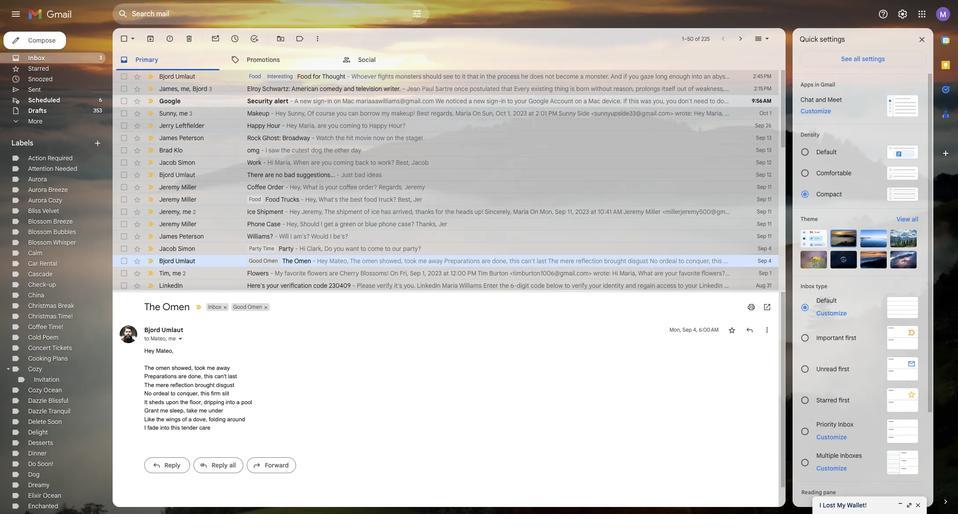 Task type: vqa. For each thing, say whether or not it's contained in the screenshot.
rightmost the main
no



Task type: describe. For each thing, give the bounding box(es) containing it.
anything.
[[726, 97, 752, 105]]

customize button for chat and meet
[[795, 106, 836, 117]]

action
[[28, 154, 46, 162]]

are left cherry
[[329, 270, 338, 278]]

sep 11 for williams? - will i am's? would i be's?
[[757, 233, 772, 240]]

1 horizontal spatial preparations
[[444, 257, 480, 265]]

2 mac from the left
[[589, 97, 600, 105]]

1 horizontal spatial sunny
[[559, 110, 576, 117]]

the right like
[[156, 417, 164, 423]]

peterson for williams?
[[179, 233, 204, 241]]

2 for sunny
[[190, 110, 192, 117]]

1 horizontal spatial slit
[[736, 257, 744, 265]]

sep inside "mon, sep 4, 6:00 am" cell
[[683, 327, 692, 333]]

customize inside chat and meet customize
[[801, 107, 831, 115]]

the up <timburton1006@gmail.com> in the bottom of the page
[[548, 257, 559, 265]]

1 horizontal spatial can't
[[521, 257, 535, 265]]

flowers
[[247, 270, 269, 278]]

omen for good omen
[[248, 304, 262, 311]]

2 horizontal spatial pm
[[859, 85, 868, 93]]

itself
[[662, 85, 676, 93]]

1 horizontal spatial it
[[746, 257, 749, 265]]

2 verify from the left
[[572, 282, 587, 290]]

a right get
[[335, 220, 338, 228]]

the up next
[[785, 257, 794, 265]]

1 horizontal spatial wrote:
[[675, 110, 692, 117]]

james , me , bjord 3
[[159, 85, 212, 93]]

1 horizontal spatial no
[[650, 257, 658, 265]]

theme
[[801, 216, 818, 223]]

regards,
[[431, 110, 454, 117]]

sheds inside the omen showed, took me away preparations are done, this can't last the mere reflection brought disgust no ordeal to conquer, this firm slit it sheds upon the floor, dripping into a pool grant me sleep, take me under like the wings of a dove, folding around i fade into this tender care
[[149, 399, 164, 406]]

more button
[[0, 116, 106, 127]]

the left hit
[[335, 134, 345, 142]]

0 horizontal spatial jer
[[413, 196, 422, 204]]

apps in gmail
[[801, 81, 835, 88]]

0 vertical spatial williams
[[887, 85, 909, 93]]

row containing linkedin
[[113, 280, 887, 292]]

hour
[[267, 122, 280, 130]]

can't inside the omen showed, took me away preparations are done, this can't last the mere reflection brought disgust no ordeal to conquer, this firm slit it sheds upon the floor, dripping into a pool grant me sleep, take me under like the wings of a dove, folding around i fade into this tender care
[[215, 374, 226, 380]]

at left 10:41
[[591, 208, 596, 216]]

0 vertical spatial disgust
[[628, 257, 648, 265]]

coffee for coffee time!
[[28, 323, 47, 331]]

you down dog
[[322, 159, 332, 167]]

1 linkedin from the left
[[159, 282, 183, 290]]

disgust inside the omen showed, took me away preparations are done, this can't last the mere reflection brought disgust no ordeal to conquer, this firm slit it sheds upon the floor, dripping into a pool grant me sleep, take me under like the wings of a dove, folding around i fade into this tender care
[[216, 382, 234, 389]]

am's?
[[294, 233, 310, 241]]

row containing brad klo
[[113, 144, 779, 157]]

sep 11 for ice shipment - hey jeremy, the shipment of ice has arrived, thanks for the heads up! sincerely, maria on mon, sep 11, 2023 at 10:41 am jeremy miller <millerjeremy500@gmail.com> wrote: hey, has the shipment of
[[757, 209, 772, 215]]

of inside the omen showed, took me away preparations are done, this can't last the mere reflection brought disgust no ordeal to conquer, this firm slit it sheds upon the floor, dripping into a pool grant me sleep, take me under like the wings of a dove, folding around i fade into this tender care
[[182, 417, 187, 423]]

0 vertical spatial sheds
[[751, 257, 768, 265]]

meet
[[828, 96, 842, 104]]

of right 50
[[695, 35, 700, 42]]

inbox for inbox link
[[28, 54, 45, 62]]

13 row from the top
[[113, 218, 779, 231]]

i left 'lost'
[[820, 502, 821, 510]]

gmail
[[821, 81, 835, 88]]

your up access in the right bottom of the page
[[665, 270, 677, 278]]

dreamy link
[[28, 482, 50, 490]]

inbox for inbox type
[[801, 283, 815, 290]]

1 horizontal spatial pm
[[548, 110, 557, 117]]

1 horizontal spatial done,
[[492, 257, 508, 265]]

umlaut for ninth row from the top of the the omen main content
[[175, 171, 195, 179]]

reply for reply
[[164, 462, 180, 470]]

no inside the omen showed, took me away preparations are done, this can't last the mere reflection brought disgust no ordeal to conquer, this firm slit it sheds upon the floor, dripping into a pool grant me sleep, take me under like the wings of a dove, folding around i fade into this tender care
[[144, 391, 152, 397]]

on left the sun,
[[473, 110, 481, 117]]

bjord umlaut up to mateo , me
[[144, 326, 183, 334]]

dreamy
[[28, 482, 50, 490]]

the up get
[[324, 208, 335, 216]]

11 for phone case - hey, should i get a green or blue phone case? thanks, jer
[[768, 221, 772, 227]]

the up grant
[[144, 382, 154, 389]]

reading pane element
[[801, 490, 918, 496]]

mere inside row
[[560, 257, 574, 265]]

cozy ocean link
[[28, 387, 62, 395]]

elixir ocean link
[[28, 492, 61, 500]]

0 vertical spatial hi
[[267, 159, 273, 167]]

the up sleep,
[[180, 399, 188, 406]]

good for good omen the omen - hey mateo, the omen showed, took me away preparations are done, this can't last the mere reflection brought disgust no ordeal to conquer, this firm slit it sheds upon the floor, dripping into a
[[249, 258, 262, 264]]

0 vertical spatial ordeal
[[659, 257, 677, 265]]

reason,
[[614, 85, 634, 93]]

james for rock ghost: broadway - watch the hit movie now on the stage!
[[159, 134, 178, 142]]

scheduled
[[28, 96, 60, 104]]

identity
[[603, 282, 624, 290]]

2 horizontal spatial sunny
[[831, 110, 848, 117]]

food for food
[[249, 73, 261, 80]]

oct 1
[[759, 110, 772, 117]]

2 vertical spatial wrote:
[[593, 270, 611, 278]]

are up watch
[[318, 122, 327, 130]]

food for food food trucks - hey, what's the best food truck? best, jer
[[249, 196, 261, 203]]

do soon!
[[28, 461, 53, 468]]

your left 'identity'
[[589, 282, 601, 290]]

out
[[677, 85, 687, 93]]

the down will
[[282, 257, 293, 265]]

omen down clark,
[[294, 257, 311, 265]]

it
[[462, 73, 466, 81]]

see
[[443, 73, 453, 81]]

12:00
[[450, 270, 466, 278]]

0 horizontal spatial that
[[467, 73, 478, 81]]

rock
[[247, 134, 261, 142]]

2 bad from the left
[[355, 171, 365, 179]]

1 new from the left
[[300, 97, 311, 105]]

archive image
[[146, 34, 155, 43]]

reply for reply all
[[212, 462, 228, 470]]

security
[[247, 97, 273, 105]]

invitation
[[34, 376, 59, 384]]

1 sep 12 from the top
[[756, 159, 772, 166]]

thanks
[[415, 208, 434, 216]]

1 horizontal spatial firm
[[723, 257, 735, 265]]

if
[[623, 73, 627, 81]]

peterson for rock
[[179, 134, 204, 142]]

bliss velvet
[[28, 207, 59, 215]]

mon, inside cell
[[670, 327, 681, 333]]

- down clark,
[[313, 257, 315, 265]]

1 gaze from the left
[[640, 73, 654, 81]]

- right flowers
[[270, 270, 273, 278]]

1 mac from the left
[[342, 97, 354, 105]]

1 james from the top
[[159, 85, 178, 93]]

row containing jerry leftfielder
[[113, 120, 779, 132]]

2 horizontal spatial oct
[[806, 85, 816, 93]]

2023 right "3,"
[[824, 85, 838, 93]]

preparations inside the omen showed, took me away preparations are done, this can't last the mere reflection brought disgust no ordeal to conquer, this firm slit it sheds upon the floor, dripping into a pool grant me sleep, take me under like the wings of a dove, folding around i fade into this tender care
[[144, 374, 177, 380]]

flowers
[[307, 270, 328, 278]]

blossom for blossom breeze
[[28, 218, 52, 226]]

row containing google
[[113, 95, 829, 107]]

floor, inside the omen showed, took me away preparations are done, this can't last the mere reflection brought disgust no ordeal to conquer, this firm slit it sheds upon the floor, dripping into a pool grant me sleep, take me under like the wings of a dove, folding around i fade into this tender care
[[190, 399, 202, 406]]

i left get
[[321, 220, 322, 228]]

225
[[701, 35, 710, 42]]

support image
[[878, 9, 889, 19]]

2 for tim
[[183, 270, 186, 277]]

breeze for blossom breeze
[[53, 218, 73, 226]]

hey, left 'has'
[[769, 208, 781, 216]]

row containing sunny
[[113, 107, 848, 120]]

- right order
[[285, 183, 288, 191]]

hey up flowers
[[317, 257, 328, 265]]

1 vertical spatial what
[[638, 270, 653, 278]]

promotions tab
[[224, 49, 335, 70]]

into right fade
[[160, 425, 169, 432]]

primary
[[135, 56, 158, 64]]

view all button
[[891, 214, 924, 225]]

and right year at the bottom of the page
[[819, 270, 830, 278]]

dazzle tranquil link
[[28, 408, 70, 416]]

- right trucks
[[301, 196, 304, 204]]

cozy ocean
[[28, 387, 62, 395]]

first for starred first
[[839, 397, 850, 404]]

on left tue,
[[783, 85, 792, 93]]

ordeal inside the omen showed, took me away preparations are done, this can't last the mere reflection brought disgust no ordeal to conquer, this firm slit it sheds upon the floor, dripping into a pool grant me sleep, take me under like the wings of a dove, folding around i fade into this tender care
[[153, 391, 169, 397]]

0 vertical spatial floor,
[[796, 257, 810, 265]]

- right the "work"
[[263, 159, 266, 167]]

353
[[93, 107, 102, 114]]

1 horizontal spatial on
[[386, 134, 393, 142]]

makeup - hey sunny, of course you can borrow my makeup! best regards, maria on sun, oct 1, 2023 at 2:01 pm sunny side <sunnyupside33@gmail.com> wrote: hey maria, can i borrow your makeup? sincerely, sunny
[[247, 110, 848, 117]]

important first
[[816, 334, 856, 342]]

1 horizontal spatial party
[[279, 245, 294, 253]]

there
[[247, 171, 263, 179]]

food for food for thought - whoever fights monsters should see to it that in the process he does not become a monster. and if you gaze long enough into an abyss, the abyss will gaze back into you.
[[297, 73, 311, 81]]

1 vertical spatial best,
[[398, 196, 412, 204]]

klo
[[174, 146, 183, 154]]

next
[[792, 270, 804, 278]]

away inside the omen showed, took me away preparations are done, this can't last the mere reflection brought disgust no ordeal to conquer, this firm slit it sheds upon the floor, dripping into a pool grant me sleep, take me under like the wings of a dove, folding around i fade into this tender care
[[216, 365, 230, 372]]

aurora cozy
[[28, 197, 62, 205]]

13 for omg - i saw the cutest dog the other day
[[767, 147, 772, 154]]

the right dog
[[324, 146, 333, 154]]

bjord down primary 'tab'
[[159, 73, 174, 81]]

bjord up mateo
[[144, 326, 160, 334]]

1 horizontal spatial upon
[[769, 257, 784, 265]]

more image
[[313, 34, 322, 43]]

time! for christmas time!
[[58, 313, 73, 321]]

2 horizontal spatial wrote:
[[750, 208, 767, 216]]

- up hour
[[271, 110, 274, 117]]

Not starred checkbox
[[728, 326, 736, 335]]

in right apps in the right top of the page
[[815, 81, 819, 88]]

2 vertical spatial for
[[795, 282, 803, 290]]

upon inside the omen showed, took me away preparations are done, this can't last the mere reflection brought disgust no ordeal to conquer, this firm slit it sheds upon the floor, dripping into a pool grant me sleep, take me under like the wings of a dove, folding around i fade into this tender care
[[166, 399, 179, 406]]

0 horizontal spatial on
[[334, 97, 341, 105]]

whoever
[[351, 73, 376, 81]]

enchanted
[[28, 503, 58, 511]]

are up "suggestions..."
[[311, 159, 320, 167]]

broadway
[[282, 134, 310, 142]]

into left pool
[[226, 399, 235, 406]]

at left 4:13
[[840, 85, 845, 93]]

i right will
[[290, 233, 292, 241]]

1 for flowers?
[[770, 270, 772, 277]]

the left abyss
[[732, 73, 741, 81]]

your right access in the right bottom of the page
[[685, 282, 698, 290]]

- left a
[[290, 97, 293, 105]]

1 vertical spatial for
[[436, 208, 443, 216]]

maria down 12:00
[[442, 282, 458, 290]]

the up postulated
[[487, 73, 496, 81]]

0 vertical spatial cozy
[[48, 197, 62, 205]]

2 jeremy miller from the top
[[159, 196, 197, 204]]

makeup!
[[391, 110, 415, 117]]

0 vertical spatial last
[[537, 257, 547, 265]]

order
[[267, 183, 284, 191]]

2 vertical spatial hi
[[612, 270, 618, 278]]

1 verify from the left
[[377, 282, 393, 290]]

i inside the omen showed, took me away preparations are done, this can't last the mere reflection brought disgust no ordeal to conquer, this firm slit it sheds upon the floor, dripping into a pool grant me sleep, take me under like the wings of a dove, folding around i fade into this tender care
[[144, 425, 146, 432]]

advanced search options image
[[408, 5, 426, 22]]

sep 4 for hey mateo, the omen showed, took me away preparations are done, this can't last the mere reflection brought disgust no ordeal to conquer, this firm slit it sheds upon the floor, dripping into a
[[758, 258, 772, 264]]

umlaut for 16th row from the top
[[175, 257, 195, 265]]

a up the tender
[[188, 417, 192, 423]]

- left please
[[352, 282, 355, 290]]

1 horizontal spatial dripping
[[812, 257, 835, 265]]

and left regain
[[625, 282, 636, 290]]

omg - i saw the cutest dog the other day
[[247, 146, 361, 154]]

quick settings
[[800, 35, 845, 44]]

0 vertical spatial best,
[[396, 159, 410, 167]]

move to image
[[276, 34, 285, 43]]

the left the 6-
[[500, 282, 509, 290]]

, for jeremy
[[179, 208, 181, 216]]

we
[[436, 97, 444, 105]]

<sunnyupside33@gmail.com>
[[591, 110, 673, 117]]

please
[[357, 282, 375, 290]]

bjord up "leftfielder"
[[193, 85, 207, 93]]

pop out image
[[906, 502, 913, 509]]

a left pool
[[236, 399, 240, 406]]

1 for hey
[[770, 110, 772, 117]]

row containing tim
[[113, 267, 830, 280]]

a
[[294, 97, 298, 105]]

into up keep
[[836, 257, 847, 265]]

whisper
[[53, 239, 76, 247]]

ice
[[371, 208, 380, 216]]

james for williams? - will i am's? would i be's?
[[159, 233, 178, 241]]

hey down mateo
[[144, 348, 154, 355]]

- left jean
[[402, 85, 405, 93]]

james peterson for williams?
[[159, 233, 204, 241]]

multiple inboxes
[[816, 452, 862, 460]]

3 inside james , me , bjord 3
[[209, 86, 212, 92]]

party inside "party time party - hi clark, do you want to come to our party?"
[[249, 245, 262, 252]]

the down the want
[[350, 257, 361, 265]]

aurora breeze
[[28, 186, 68, 194]]

1 sign- from the left
[[313, 97, 327, 105]]

mere inside the omen showed, took me away preparations are done, this can't last the mere reflection brought disgust no ordeal to conquer, this firm slit it sheds upon the floor, dripping into a pool grant me sleep, take me under like the wings of a dove, folding around i fade into this tender care
[[156, 382, 169, 389]]

will
[[279, 233, 289, 241]]

simon for sep 4
[[178, 245, 195, 253]]

6 row from the top
[[113, 132, 779, 144]]

bjord umlaut for 1st row from the top
[[159, 73, 195, 81]]

attention needed
[[28, 165, 77, 173]]

2 borrow from the left
[[741, 110, 761, 117]]

at left 12:00
[[443, 270, 449, 278]]

1 default from the top
[[816, 148, 837, 156]]

2 horizontal spatial on
[[575, 97, 582, 105]]

0 vertical spatial is
[[570, 85, 575, 93]]

2:15 pm
[[754, 85, 772, 92]]

1 shipment from the left
[[337, 208, 362, 216]]

fade
[[147, 425, 159, 432]]

2023 left 2:01
[[513, 110, 527, 117]]

coffee for coffee order - hey, what is your coffee order? regards, jeremy
[[247, 183, 266, 191]]

omen inside the omen showed, took me away preparations are done, this can't last the mere reflection brought disgust no ordeal to conquer, this firm slit it sheds upon the floor, dripping into a pool grant me sleep, take me under like the wings of a dove, folding around i fade into this tender care
[[156, 365, 170, 372]]

thanks
[[773, 282, 793, 290]]

0 horizontal spatial back
[[355, 159, 369, 167]]

cozy for cozy ocean
[[28, 387, 42, 395]]

2 sep 12 from the top
[[756, 172, 772, 178]]

1 horizontal spatial hi
[[300, 245, 305, 253]]

- left watch
[[312, 134, 315, 142]]

your left sep 1
[[746, 270, 759, 278]]

jacob simon for sep 12
[[159, 159, 195, 167]]

required
[[48, 154, 73, 162]]

hey, up jeremy,
[[305, 196, 317, 204]]

2 horizontal spatial is
[[786, 270, 790, 278]]

what's
[[319, 196, 338, 204]]

50
[[687, 35, 694, 42]]

jacob simon for sep 4
[[159, 245, 195, 253]]

aurora for aurora cozy
[[28, 197, 47, 205]]

inbox right priority
[[838, 421, 854, 429]]

- left the 'i'
[[261, 146, 264, 154]]

2 gaze from the left
[[770, 73, 784, 81]]

starred for starred link
[[28, 65, 49, 73]]

hey down alert
[[275, 110, 286, 117]]

action required
[[28, 154, 73, 162]]

cozy for cozy 'link'
[[28, 366, 42, 373]]

2 sep 11 from the top
[[757, 196, 772, 203]]

- left will
[[275, 233, 278, 241]]

do inside the omen main content
[[324, 245, 332, 253]]

your up what's
[[325, 183, 338, 191]]

1 if from the left
[[623, 97, 627, 105]]

density
[[801, 132, 820, 138]]

1 horizontal spatial oct
[[759, 110, 768, 117]]

2 favorite from the left
[[679, 270, 700, 278]]

0 vertical spatial showed,
[[379, 257, 403, 265]]

- right the thought
[[347, 73, 350, 81]]

<millerjeremy500@gmail.com>
[[662, 208, 748, 216]]

i left know
[[727, 270, 728, 278]]

james peterson for rock ghost: broadway
[[159, 134, 204, 142]]

a up side
[[584, 97, 587, 105]]

does
[[530, 73, 544, 81]]

aurora for aurora link
[[28, 176, 47, 183]]

food up shipment
[[266, 196, 280, 204]]

labels heading
[[11, 139, 93, 148]]

13 for rock ghost: broadway - watch the hit movie now on the stage!
[[767, 135, 772, 141]]

0 vertical spatial 1
[[682, 35, 684, 42]]

the right 'saw'
[[281, 146, 290, 154]]

report spam image
[[165, 34, 174, 43]]

aurora for aurora breeze
[[28, 186, 47, 194]]

year
[[805, 270, 818, 278]]

sunny , me 2
[[159, 109, 192, 117]]

maria, up no
[[275, 159, 292, 167]]

maria, down of
[[299, 122, 316, 130]]

unread
[[816, 365, 837, 373]]

customize for default
[[816, 310, 847, 318]]

0 horizontal spatial for
[[313, 73, 321, 81]]

last inside the omen showed, took me away preparations are done, this can't last the mere reflection brought disgust no ordeal to conquer, this firm slit it sheds upon the floor, dripping into a pool grant me sleep, take me under like the wings of a dove, folding around i fade into this tender care
[[228, 374, 237, 380]]

the right 'has'
[[795, 208, 804, 216]]

2 google from the left
[[529, 97, 549, 105]]

he
[[521, 73, 528, 81]]

2 sign- from the left
[[487, 97, 501, 105]]

bjord umlaut for ninth row from the top of the the omen main content
[[159, 171, 195, 179]]

apps
[[801, 81, 814, 88]]

are inside the omen showed, took me away preparations are done, this can't last the mere reflection brought disgust no ordeal to conquer, this firm slit it sheds upon the floor, dripping into a pool grant me sleep, take me under like the wings of a dove, folding around i fade into this tender care
[[178, 374, 187, 380]]

you down be's?
[[334, 245, 344, 253]]

customize button for default
[[811, 308, 852, 319]]

sep 11 for phone case - hey, should i get a green or blue phone case? thanks, jer
[[757, 221, 772, 227]]

0 horizontal spatial mateo,
[[156, 348, 174, 355]]

into left an
[[692, 73, 702, 81]]

compact
[[816, 190, 842, 198]]

to mateo , me
[[144, 336, 176, 342]]

1 230409 from the left
[[329, 282, 351, 290]]

view all
[[897, 216, 919, 223]]

hey down trucks
[[289, 208, 300, 216]]

0 horizontal spatial mon,
[[540, 208, 554, 216]]

on left fri,
[[390, 270, 398, 278]]

long
[[655, 73, 667, 81]]

2 vertical spatial pm
[[467, 270, 476, 278]]

1 horizontal spatial tab list
[[933, 28, 958, 483]]

0 vertical spatial reflection
[[576, 257, 603, 265]]

blossom bubbles
[[28, 228, 76, 236]]

your up 26
[[762, 110, 775, 117]]

bjord down brad
[[159, 171, 174, 179]]

0 horizontal spatial what
[[303, 183, 318, 191]]

6:00 am
[[699, 327, 719, 333]]

2 if from the left
[[753, 97, 757, 105]]

dove,
[[193, 417, 207, 423]]

delete soon link
[[28, 418, 62, 426]]

other
[[334, 146, 350, 154]]

- left just
[[337, 171, 340, 179]]

0 horizontal spatial sunny
[[159, 109, 176, 117]]

am
[[613, 208, 622, 216]]

good for good omen
[[233, 304, 246, 311]]

action required link
[[28, 154, 73, 162]]

2 11 from the top
[[768, 196, 772, 203]]

on left the '11,'
[[530, 208, 538, 216]]

of down compact
[[833, 208, 839, 216]]

2 new from the left
[[474, 97, 485, 105]]

coming for to
[[340, 122, 360, 130]]

into up apps in the right top of the page
[[801, 73, 811, 81]]

4 for hi clark, do you want to come to our party?
[[769, 245, 772, 252]]

15 row from the top
[[113, 243, 779, 255]]

dinner
[[28, 450, 47, 458]]

the left heads
[[445, 208, 454, 216]]

the omen main content
[[113, 28, 958, 515]]

maria right 4:13
[[870, 85, 885, 93]]

comedy
[[320, 85, 342, 93]]

11 for ice shipment - hey jeremy, the shipment of ice has arrived, thanks for the heads up! sincerely, maria on mon, sep 11, 2023 at 10:41 am jeremy miller <millerjeremy500@gmail.com> wrote: hey, has the shipment of
[[768, 209, 772, 215]]



Task type: locate. For each thing, give the bounding box(es) containing it.
christmas time! link
[[28, 313, 73, 321]]

best, right the work?
[[396, 159, 410, 167]]

7 row from the top
[[113, 144, 779, 157]]

bjord umlaut for 16th row from the top
[[159, 257, 195, 265]]

keep
[[835, 282, 848, 290]]

2 12 from the top
[[767, 172, 772, 178]]

cozy up velvet
[[48, 197, 62, 205]]

1 horizontal spatial gaze
[[770, 73, 784, 81]]

are up access in the right bottom of the page
[[654, 270, 663, 278]]

shipment down compact
[[805, 208, 831, 216]]

, for tim
[[169, 269, 171, 277]]

firm inside the omen showed, took me away preparations are done, this can't last the mere reflection brought disgust no ordeal to conquer, this firm slit it sheds upon the floor, dripping into a pool grant me sleep, take me under like the wings of a dove, folding around i fade into this tender care
[[211, 391, 221, 397]]

4 row from the top
[[113, 107, 848, 120]]

1 13 from the top
[[767, 135, 772, 141]]

2 shipment from the left
[[805, 208, 831, 216]]

do up dog link
[[28, 461, 36, 468]]

1 vertical spatial disgust
[[216, 382, 234, 389]]

coming for back
[[333, 159, 354, 167]]

- right case
[[282, 220, 285, 228]]

inbox up starred link
[[28, 54, 45, 62]]

1 vertical spatial peterson
[[179, 233, 204, 241]]

showed, down our
[[379, 257, 403, 265]]

1 sep 4 from the top
[[758, 245, 772, 252]]

1 horizontal spatial bad
[[355, 171, 365, 179]]

theme element
[[801, 215, 818, 224]]

wrote: up 'identity'
[[593, 270, 611, 278]]

settings inside quick settings element
[[820, 35, 845, 44]]

- down trucks
[[285, 208, 288, 216]]

1 vertical spatial 2
[[193, 209, 196, 215]]

cozy down invitation
[[28, 387, 42, 395]]

1 vertical spatial williams
[[459, 282, 482, 290]]

1 favorite from the left
[[284, 270, 306, 278]]

2 vertical spatial is
[[786, 270, 790, 278]]

1 horizontal spatial floor,
[[796, 257, 810, 265]]

christmas for christmas break
[[28, 302, 56, 310]]

dripping up under
[[204, 399, 224, 406]]

sunny
[[159, 109, 176, 117], [559, 110, 576, 117], [831, 110, 848, 117]]

jacob for sep 4
[[159, 245, 177, 253]]

customize button for multiple inboxes
[[811, 463, 852, 474]]

0 horizontal spatial last
[[228, 374, 237, 380]]

main menu image
[[11, 9, 21, 19]]

<timburton1006@gmail.com>
[[510, 270, 592, 278]]

0 vertical spatial back
[[785, 73, 799, 81]]

omen for the omen
[[162, 301, 190, 313]]

0 horizontal spatial starred
[[28, 65, 49, 73]]

1 vertical spatial all
[[912, 216, 919, 223]]

or
[[358, 220, 363, 228]]

care
[[199, 425, 210, 432]]

0 horizontal spatial 2
[[183, 270, 186, 277]]

jeremy miller for coffee order
[[159, 183, 197, 191]]

5 11 from the top
[[768, 233, 772, 240]]

sep 13 for omg - i saw the cutest dog the other day
[[756, 147, 772, 154]]

1 jacob simon from the top
[[159, 159, 195, 167]]

0 horizontal spatial reply
[[164, 462, 180, 470]]

1 horizontal spatial back
[[785, 73, 799, 81]]

0 horizontal spatial ordeal
[[153, 391, 169, 397]]

blossom for blossom whisper
[[28, 239, 52, 247]]

first for unread first
[[838, 365, 849, 373]]

umlaut for 1st row from the top
[[175, 73, 195, 81]]

1 vertical spatial 13
[[767, 147, 772, 154]]

1 vertical spatial simon
[[178, 245, 195, 253]]

us
[[827, 282, 833, 290]]

that down process
[[501, 85, 513, 93]]

like
[[144, 417, 155, 423]]

google up 2:01
[[529, 97, 549, 105]]

new right a
[[300, 97, 311, 105]]

10 row from the top
[[113, 181, 779, 194]]

None search field
[[113, 4, 429, 25]]

11 row from the top
[[113, 194, 779, 206]]

1 jeremy miller from the top
[[159, 183, 197, 191]]

2 inside jeremy , me 2
[[193, 209, 196, 215]]

china link
[[28, 292, 44, 300]]

and right comedy
[[344, 85, 354, 93]]

conquer, up flowers?
[[686, 257, 710, 265]]

settings image
[[897, 9, 908, 19]]

back up tue,
[[785, 73, 799, 81]]

1 11 from the top
[[768, 184, 772, 190]]

2:45 pm
[[753, 73, 772, 80]]

3 blossom from the top
[[28, 239, 52, 247]]

back down day
[[355, 159, 369, 167]]

james
[[159, 85, 178, 93], [159, 134, 178, 142], [159, 233, 178, 241]]

omg
[[247, 146, 260, 154]]

, for sunny
[[176, 109, 178, 117]]

0 horizontal spatial favorite
[[284, 270, 306, 278]]

of right the out
[[688, 85, 694, 93]]

omen inside good omen the omen - hey mateo, the omen showed, took me away preparations are done, this can't last the mere reflection brought disgust no ordeal to conquer, this firm slit it sheds upon the floor, dripping into a
[[263, 258, 278, 264]]

16 row from the top
[[113, 255, 852, 267]]

food food trucks - hey, what's the best food truck? best, jer
[[249, 196, 422, 204]]

customize button up important
[[811, 308, 852, 319]]

work - hi maria, when are you coming back to work? best, jacob
[[247, 159, 429, 167]]

wallet!
[[847, 502, 867, 510]]

showed,
[[379, 257, 403, 265], [172, 365, 193, 372]]

1 vertical spatial it
[[144, 399, 147, 406]]

favorite left flowers?
[[679, 270, 700, 278]]

settings inside see all settings button
[[862, 55, 885, 63]]

james down jeremy , me 2
[[159, 233, 178, 241]]

2 james peterson from the top
[[159, 233, 204, 241]]

wedding
[[760, 270, 784, 278]]

pool
[[241, 399, 252, 406]]

0 vertical spatial sep 13
[[756, 135, 772, 141]]

3 inside labels navigation
[[99, 55, 102, 61]]

sunny down account
[[559, 110, 576, 117]]

best
[[417, 110, 429, 117]]

tim , me 2
[[159, 269, 186, 277]]

1 vertical spatial that
[[501, 85, 513, 93]]

0 horizontal spatial verify
[[377, 282, 393, 290]]

1 vertical spatial done,
[[188, 374, 202, 380]]

13
[[767, 135, 772, 141], [767, 147, 772, 154]]

0 vertical spatial slit
[[736, 257, 744, 265]]

sep
[[755, 122, 764, 129], [756, 135, 765, 141], [756, 147, 765, 154], [756, 159, 765, 166], [756, 172, 765, 178], [757, 184, 766, 190], [757, 196, 766, 203], [555, 208, 566, 216], [757, 209, 766, 215], [757, 221, 766, 227], [757, 233, 766, 240], [758, 245, 767, 252], [758, 258, 767, 264], [410, 270, 421, 278], [759, 270, 768, 277], [683, 327, 692, 333]]

bjord up tim , me 2
[[159, 257, 174, 265]]

1 horizontal spatial mac
[[589, 97, 600, 105]]

mac up can
[[342, 97, 354, 105]]

umlaut up show details image
[[162, 326, 183, 334]]

chat
[[801, 96, 814, 104]]

cozy
[[48, 197, 62, 205], [28, 366, 42, 373], [28, 387, 42, 395]]

brought up under
[[195, 382, 215, 389]]

the left best
[[339, 196, 349, 204]]

0 vertical spatial brought
[[604, 257, 626, 265]]

verification
[[281, 282, 312, 290]]

christmas for christmas time!
[[28, 313, 56, 321]]

you. up apps in gmail
[[813, 73, 824, 81]]

minimize image
[[897, 502, 904, 509]]

case?
[[398, 220, 414, 228]]

hey down need
[[694, 110, 705, 117]]

ocean for cozy ocean
[[44, 387, 62, 395]]

ideas
[[367, 171, 382, 179]]

sheds up grant
[[149, 399, 164, 406]]

ocean up dazzle blissful
[[44, 387, 62, 395]]

all for view
[[912, 216, 919, 223]]

2 horizontal spatial all
[[912, 216, 919, 223]]

dazzle for dazzle tranquil
[[28, 408, 47, 416]]

0 vertical spatial first
[[845, 334, 856, 342]]

done, inside the omen showed, took me away preparations are done, this can't last the mere reflection brought disgust no ordeal to conquer, this firm slit it sheds upon the floor, dripping into a pool grant me sleep, take me under like the wings of a dove, folding around i fade into this tender care
[[188, 374, 202, 380]]

1 horizontal spatial sincerely,
[[803, 110, 830, 117]]

2 blossom from the top
[[28, 228, 52, 236]]

took inside the omen showed, took me away preparations are done, this can't last the mere reflection brought disgust no ordeal to conquer, this firm slit it sheds upon the floor, dripping into a pool grant me sleep, take me under like the wings of a dove, folding around i fade into this tender care
[[195, 365, 205, 372]]

is left next
[[786, 270, 790, 278]]

inbox
[[28, 54, 45, 62], [801, 283, 815, 290], [208, 304, 221, 311], [838, 421, 854, 429]]

green
[[340, 220, 356, 228]]

time! for coffee time!
[[48, 323, 63, 331]]

mon, sep 4, 6:00 am
[[670, 327, 719, 333]]

1 vertical spatial conquer,
[[177, 391, 199, 397]]

2 vertical spatial 2
[[183, 270, 186, 277]]

2:01
[[536, 110, 547, 117]]

2 sep 4 from the top
[[758, 258, 772, 264]]

a up born
[[580, 73, 584, 81]]

jacob down the stage!
[[411, 159, 429, 167]]

0 horizontal spatial new
[[300, 97, 311, 105]]

and inside chat and meet customize
[[816, 96, 826, 104]]

do soon! link
[[28, 461, 53, 468]]

None checkbox
[[120, 34, 128, 43], [120, 72, 128, 81], [120, 84, 128, 93], [120, 97, 128, 106], [120, 109, 128, 118], [120, 121, 128, 130], [120, 146, 128, 155], [120, 158, 128, 167], [120, 183, 128, 192], [120, 208, 128, 216], [120, 232, 128, 241], [120, 269, 128, 278], [120, 282, 128, 290], [120, 34, 128, 43], [120, 72, 128, 81], [120, 84, 128, 93], [120, 97, 128, 106], [120, 109, 128, 118], [120, 121, 128, 130], [120, 146, 128, 155], [120, 158, 128, 167], [120, 183, 128, 192], [120, 208, 128, 216], [120, 232, 128, 241], [120, 269, 128, 278], [120, 282, 128, 290]]

peterson down "leftfielder"
[[179, 134, 204, 142]]

jer right 'thanks,'
[[438, 220, 447, 228]]

0 vertical spatial coming
[[340, 122, 360, 130]]

8 row from the top
[[113, 157, 779, 169]]

delete image
[[185, 34, 194, 43]]

tab list
[[933, 28, 958, 483], [113, 49, 786, 70]]

5 sep 11 from the top
[[757, 233, 772, 240]]

my for wallet!
[[837, 502, 846, 510]]

you right if
[[629, 73, 639, 81]]

3 left the elroy
[[209, 86, 212, 92]]

1 reply from the left
[[164, 462, 180, 470]]

it up grant
[[144, 399, 147, 406]]

2 default from the top
[[816, 297, 837, 305]]

done,
[[492, 257, 508, 265], [188, 374, 202, 380]]

no
[[276, 171, 283, 179]]

compose
[[28, 37, 56, 44]]

18 row from the top
[[113, 280, 887, 292]]

1 code from the left
[[313, 282, 327, 290]]

3 linkedin from the left
[[699, 282, 723, 290]]

0 horizontal spatial reflection
[[170, 382, 194, 389]]

peterson down jeremy , me 2
[[179, 233, 204, 241]]

2 simon from the top
[[178, 245, 195, 253]]

breeze for aurora breeze
[[48, 186, 68, 194]]

0 horizontal spatial settings
[[820, 35, 845, 44]]

1 dazzle from the top
[[28, 397, 47, 405]]

labels navigation
[[0, 28, 113, 515]]

brad
[[159, 146, 172, 154]]

1 sep 13 from the top
[[756, 135, 772, 141]]

11 for williams? - will i am's? would i be's?
[[768, 233, 772, 240]]

1 blossom from the top
[[28, 218, 52, 226]]

first for important first
[[845, 334, 856, 342]]

see all settings button
[[800, 51, 926, 67]]

hey, up williams? - will i am's? would i be's?
[[287, 220, 299, 228]]

1 sep 11 from the top
[[757, 184, 772, 190]]

social tab
[[335, 49, 446, 70]]

below
[[546, 282, 563, 290]]

show details image
[[178, 337, 183, 342]]

inbox for the 'inbox' button
[[208, 304, 221, 311]]

reflection inside the omen showed, took me away preparations are done, this can't last the mere reflection brought disgust no ordeal to conquer, this firm slit it sheds upon the floor, dripping into a pool grant me sleep, take me under like the wings of a dove, folding around i fade into this tender care
[[170, 382, 194, 389]]

1 vertical spatial you.
[[404, 282, 415, 290]]

1 4 from the top
[[769, 245, 772, 252]]

0 horizontal spatial sincerely,
[[485, 208, 511, 216]]

dazzle for dazzle blissful
[[28, 397, 47, 405]]

it's
[[394, 282, 402, 290]]

0 horizontal spatial gaze
[[640, 73, 654, 81]]

phone
[[379, 220, 396, 228]]

1 vertical spatial mateo,
[[156, 348, 174, 355]]

0 horizontal spatial hi
[[267, 159, 273, 167]]

- right hour
[[282, 122, 285, 130]]

and
[[344, 85, 354, 93], [726, 85, 737, 93], [816, 96, 826, 104], [819, 270, 830, 278], [625, 282, 636, 290]]

check-
[[28, 281, 49, 289]]

1 borrow from the left
[[360, 110, 380, 117]]

bjord umlaut up james , me , bjord 3
[[159, 73, 195, 81]]

0 vertical spatial wrote:
[[675, 110, 692, 117]]

2 13 from the top
[[767, 147, 772, 154]]

0 vertical spatial conquer,
[[686, 257, 710, 265]]

1 vertical spatial james
[[159, 134, 178, 142]]

break
[[58, 302, 74, 310]]

back
[[785, 73, 799, 81], [355, 159, 369, 167]]

2 aurora from the top
[[28, 186, 47, 194]]

all inside the omen main content
[[229, 462, 236, 470]]

omen for good omen the omen - hey mateo, the omen showed, took me away preparations are done, this can't last the mere reflection brought disgust no ordeal to conquer, this firm slit it sheds upon the floor, dripping into a
[[263, 258, 278, 264]]

older image
[[736, 34, 745, 43]]

230409
[[329, 282, 351, 290], [750, 282, 772, 290]]

1 horizontal spatial mere
[[560, 257, 574, 265]]

regain
[[638, 282, 655, 290]]

conquer, inside the omen showed, took me away preparations are done, this can't last the mere reflection brought disgust no ordeal to conquer, this firm slit it sheds upon the floor, dripping into a pool grant me sleep, take me under like the wings of a dove, folding around i fade into this tender care
[[177, 391, 199, 397]]

customize button down secure
[[795, 106, 836, 117]]

1, right fri,
[[422, 270, 426, 278]]

0 horizontal spatial happy
[[247, 122, 265, 130]]

monster.
[[585, 73, 609, 81]]

1 peterson from the top
[[179, 134, 204, 142]]

all for see
[[854, 55, 860, 63]]

last up flowers - my favorite flowers are cherry blossoms! on fri, sep 1, 2023 at 12:00 pm tim burton <timburton1006@gmail.com> wrote: hi maria, what are your favorite flowers? i know your wedding is next year and
[[537, 257, 547, 265]]

0 vertical spatial jeremy miller
[[159, 183, 197, 191]]

mateo, inside row
[[329, 257, 349, 265]]

paul
[[422, 85, 434, 93]]

2 vertical spatial blossom
[[28, 239, 52, 247]]

1 horizontal spatial jer
[[438, 220, 447, 228]]

1 horizontal spatial new
[[474, 97, 485, 105]]

1 row from the top
[[113, 70, 824, 83]]

settings
[[820, 35, 845, 44], [862, 55, 885, 63]]

2 happy from the left
[[369, 122, 387, 130]]

row containing james
[[113, 83, 958, 95]]

customize for multiple inboxes
[[816, 465, 847, 473]]

ocean for elixir ocean
[[43, 492, 61, 500]]

my for favorite
[[275, 270, 283, 278]]

2 james from the top
[[159, 134, 178, 142]]

17 row from the top
[[113, 267, 830, 280]]

1 horizontal spatial if
[[753, 97, 757, 105]]

do inside labels navigation
[[28, 461, 36, 468]]

search mail image
[[115, 6, 131, 22]]

1 simon from the top
[[178, 159, 195, 167]]

2 christmas from the top
[[28, 313, 56, 321]]

a up inbox type element
[[848, 257, 852, 265]]

quick settings element
[[800, 35, 845, 51]]

maria, down do
[[706, 110, 724, 117]]

1 vertical spatial pm
[[548, 110, 557, 117]]

3 aurora from the top
[[28, 197, 47, 205]]

the down hour?
[[395, 134, 404, 142]]

starred inside labels navigation
[[28, 65, 49, 73]]

to
[[455, 73, 460, 81], [507, 97, 513, 105], [710, 97, 715, 105], [362, 122, 368, 130], [370, 159, 376, 167], [360, 245, 366, 253], [385, 245, 391, 253], [679, 257, 684, 265], [565, 282, 570, 290], [678, 282, 684, 290], [144, 336, 149, 342], [171, 391, 175, 397]]

simon for sep 12
[[178, 159, 195, 167]]

christmas break
[[28, 302, 74, 310]]

0 horizontal spatial took
[[195, 365, 205, 372]]

0 vertical spatial 2
[[190, 110, 192, 117]]

was
[[641, 97, 651, 105]]

you right you,
[[666, 97, 676, 105]]

omen inside button
[[248, 304, 262, 311]]

slit inside the omen showed, took me away preparations are done, this can't last the mere reflection brought disgust no ordeal to conquer, this firm slit it sheds upon the floor, dripping into a pool grant me sleep, take me under like the wings of a dove, folding around i fade into this tender care
[[222, 391, 229, 397]]

brought
[[604, 257, 626, 265], [195, 382, 215, 389]]

my inside row
[[275, 270, 283, 278]]

showed, inside the omen showed, took me away preparations are done, this can't last the mere reflection brought disgust no ordeal to conquer, this firm slit it sheds upon the floor, dripping into a pool grant me sleep, take me under like the wings of a dove, folding around i fade into this tender care
[[172, 365, 193, 372]]

1 james peterson from the top
[[159, 134, 204, 142]]

verify
[[377, 282, 393, 290], [572, 282, 587, 290]]

1, right the sun,
[[508, 110, 511, 117]]

preparations
[[444, 257, 480, 265], [144, 374, 177, 380]]

postulated
[[470, 85, 500, 93]]

good inside good omen the omen - hey mateo, the omen showed, took me away preparations are done, this can't last the mere reflection brought disgust no ordeal to conquer, this firm slit it sheds upon the floor, dripping into a
[[249, 258, 262, 264]]

1 horizontal spatial brought
[[604, 257, 626, 265]]

4:13
[[847, 85, 858, 93]]

starred for starred first
[[816, 397, 837, 404]]

blissful
[[48, 397, 68, 405]]

1 vertical spatial brought
[[195, 382, 215, 389]]

good omen the omen - hey mateo, the omen showed, took me away preparations are done, this can't last the mere reflection brought disgust no ordeal to conquer, this firm slit it sheds upon the floor, dripping into a
[[249, 257, 852, 265]]

cutest
[[292, 146, 310, 154]]

preparations down hey mateo,
[[144, 374, 177, 380]]

2 inside tim , me 2
[[183, 270, 186, 277]]

blossom whisper
[[28, 239, 76, 247]]

calm link
[[28, 249, 42, 257]]

1 vertical spatial is
[[319, 183, 324, 191]]

hey up broadway
[[286, 122, 297, 130]]

1 horizontal spatial away
[[428, 257, 443, 265]]

0 horizontal spatial oct
[[496, 110, 506, 117]]

0 vertical spatial away
[[428, 257, 443, 265]]

1 horizontal spatial settings
[[862, 55, 885, 63]]

2 for jeremy
[[193, 209, 196, 215]]

sep 13 for rock ghost: broadway - watch the hit movie now on the stage!
[[756, 135, 772, 141]]

bjord umlaut up tim , me 2
[[159, 257, 195, 265]]

1 vertical spatial sincerely,
[[485, 208, 511, 216]]

4 for hey mateo, the omen showed, took me away preparations are done, this can't last the mere reflection brought disgust no ordeal to conquer, this firm slit it sheds upon the floor, dripping into a
[[769, 258, 772, 264]]

enchanted link
[[28, 503, 58, 511]]

0 vertical spatial sincerely,
[[803, 110, 830, 117]]

umlaut up james , me , bjord 3
[[175, 73, 195, 81]]

code down flowers - my favorite flowers are cherry blossoms! on fri, sep 1, 2023 at 12:00 pm tim burton <timburton1006@gmail.com> wrote: hi maria, what are your favorite flowers? i know your wedding is next year and
[[531, 282, 545, 290]]

party down williams?
[[249, 245, 262, 252]]

0 horizontal spatial upon
[[166, 399, 179, 406]]

your right here's
[[267, 282, 279, 290]]

12 row from the top
[[113, 206, 839, 218]]

jeremy , me 2
[[159, 208, 196, 216]]

away up under
[[216, 365, 230, 372]]

2 dazzle from the top
[[28, 408, 47, 416]]

of left ice
[[364, 208, 370, 216]]

0 vertical spatial 4
[[769, 245, 772, 252]]

sep 26
[[755, 122, 772, 129]]

1 horizontal spatial favorite
[[679, 270, 700, 278]]

good inside good omen button
[[233, 304, 246, 311]]

2 peterson from the top
[[179, 233, 204, 241]]

2 inside sunny , me 2
[[190, 110, 192, 117]]

1 vertical spatial 1,
[[422, 270, 426, 278]]

on right now
[[386, 134, 393, 142]]

tab list containing primary
[[113, 49, 786, 70]]

1 horizontal spatial 3
[[209, 86, 212, 92]]

dripping inside the omen showed, took me away preparations are done, this can't last the mere reflection brought disgust no ordeal to conquer, this firm slit it sheds upon the floor, dripping into a pool grant me sleep, take me under like the wings of a dove, folding around i fade into this tender care
[[204, 399, 224, 406]]

blossom for blossom bubbles
[[28, 228, 52, 236]]

you,
[[653, 97, 665, 105]]

4 sep 11 from the top
[[757, 221, 772, 227]]

display density element
[[801, 132, 919, 138]]

1 horizontal spatial linkedin
[[417, 282, 441, 290]]

labels image
[[296, 34, 304, 43]]

2 linkedin from the left
[[417, 282, 441, 290]]

2 4 from the top
[[769, 258, 772, 264]]

2 reply from the left
[[212, 462, 228, 470]]

bjord umlaut down klo
[[159, 171, 195, 179]]

reflection up sleep,
[[170, 382, 194, 389]]

customize for priority inbox
[[816, 434, 847, 441]]

1 horizontal spatial tim
[[478, 270, 488, 278]]

1 vertical spatial christmas
[[28, 313, 56, 321]]

dazzle blissful
[[28, 397, 68, 405]]

inbox type element
[[801, 283, 919, 290]]

born
[[576, 85, 589, 93]]

cooking plans
[[28, 355, 68, 363]]

close image
[[915, 502, 922, 509]]

of
[[307, 110, 314, 117]]

coffee inside row
[[247, 183, 266, 191]]

2 row from the top
[[113, 83, 958, 95]]

9 row from the top
[[113, 169, 779, 181]]

1 12 from the top
[[767, 159, 772, 166]]

1 vertical spatial no
[[144, 391, 152, 397]]

0 vertical spatial omen
[[362, 257, 378, 265]]

1 horizontal spatial that
[[501, 85, 513, 93]]

i right can
[[738, 110, 739, 117]]

1 horizontal spatial disgust
[[628, 257, 648, 265]]

, for james
[[178, 85, 179, 93]]

jeremy miller for phone case
[[159, 220, 197, 228]]

umlaut
[[175, 73, 195, 81], [175, 171, 195, 179], [175, 257, 195, 265], [162, 326, 183, 334]]

coffee inside labels navigation
[[28, 323, 47, 331]]

3 sep 11 from the top
[[757, 209, 772, 215]]

tab list inside the omen main content
[[113, 49, 786, 70]]

1 vertical spatial james peterson
[[159, 233, 204, 241]]

inbox inside labels navigation
[[28, 54, 45, 62]]

0 horizontal spatial no
[[144, 391, 152, 397]]

chat and meet customize
[[801, 96, 842, 115]]

inbox left good omen button
[[208, 304, 221, 311]]

you up rock ghost: broadway - watch the hit movie now on the stage!
[[328, 122, 338, 130]]

upon up sleep,
[[166, 399, 179, 406]]

mon, sep 4, 6:00 am cell
[[670, 326, 719, 335]]

shipment up 'green'
[[337, 208, 362, 216]]

you. right "it's"
[[404, 282, 415, 290]]

row
[[113, 70, 824, 83], [113, 83, 958, 95], [113, 95, 829, 107], [113, 107, 848, 120], [113, 120, 779, 132], [113, 132, 779, 144], [113, 144, 779, 157], [113, 157, 779, 169], [113, 169, 779, 181], [113, 181, 779, 194], [113, 194, 779, 206], [113, 206, 839, 218], [113, 218, 779, 231], [113, 231, 779, 243], [113, 243, 779, 255], [113, 255, 852, 267], [113, 267, 830, 280], [113, 280, 887, 292]]

4 11 from the top
[[768, 221, 772, 227]]

concert
[[28, 344, 51, 352]]

tranquil
[[48, 408, 70, 416]]

time
[[263, 245, 274, 252]]

food inside food food trucks - hey, what's the best food truck? best, jer
[[249, 196, 261, 203]]

all for reply
[[229, 462, 236, 470]]

it inside the omen showed, took me away preparations are done, this can't last the mere reflection brought disgust no ordeal to conquer, this firm slit it sheds upon the floor, dripping into a pool grant me sleep, take me under like the wings of a dove, folding around i fade into this tender care
[[144, 399, 147, 406]]

customize button for priority inbox
[[811, 432, 852, 443]]

add to tasks image
[[250, 34, 259, 43]]

my right flowers
[[275, 270, 283, 278]]

breeze up aurora cozy
[[48, 186, 68, 194]]

snooze image
[[231, 34, 239, 43]]

pm right 12:00
[[467, 270, 476, 278]]

attention needed link
[[28, 165, 77, 173]]

Search mail text field
[[132, 10, 387, 18]]

2 230409 from the left
[[750, 282, 772, 290]]

if down reason,
[[623, 97, 627, 105]]

would
[[311, 233, 328, 241]]

i
[[738, 110, 739, 117], [321, 220, 322, 228], [290, 233, 292, 241], [330, 233, 332, 241], [727, 270, 728, 278], [144, 425, 146, 432], [820, 502, 821, 510]]

230409 down cherry
[[329, 282, 351, 290]]

5 row from the top
[[113, 120, 779, 132]]

0 horizontal spatial tim
[[159, 269, 169, 277]]

3 row from the top
[[113, 95, 829, 107]]

account.
[[724, 282, 749, 290]]

1 christmas from the top
[[28, 302, 56, 310]]

new
[[300, 97, 311, 105], [474, 97, 485, 105]]

gmail image
[[28, 5, 76, 23]]

needed
[[55, 165, 77, 173]]

a right "noticed" on the top of the page
[[469, 97, 472, 105]]

1 horizontal spatial for
[[436, 208, 443, 216]]

james down the jerry on the top left
[[159, 134, 178, 142]]

2 code from the left
[[531, 282, 545, 290]]

3 up 6
[[99, 55, 102, 61]]

0 horizontal spatial preparations
[[144, 374, 177, 380]]

3 11 from the top
[[768, 209, 772, 215]]

concert tickets link
[[28, 344, 72, 352]]

sep 4 for hi clark, do you want to come to our party?
[[758, 245, 772, 252]]

my
[[382, 110, 390, 117]]

1 bad from the left
[[284, 171, 295, 179]]

1 horizontal spatial you.
[[813, 73, 824, 81]]

1 happy from the left
[[247, 122, 265, 130]]

omen up show details image
[[162, 301, 190, 313]]

the omen
[[144, 301, 190, 313]]

0 vertical spatial james peterson
[[159, 134, 204, 142]]

0 vertical spatial 1,
[[508, 110, 511, 117]]

to inside the omen showed, took me away preparations are done, this can't last the mere reflection brought disgust no ordeal to conquer, this firm slit it sheds upon the floor, dripping into a pool grant me sleep, take me under like the wings of a dove, folding around i fade into this tender care
[[171, 391, 175, 397]]

1 horizontal spatial took
[[404, 257, 417, 265]]

if
[[623, 97, 627, 105], [753, 97, 757, 105]]

every
[[514, 85, 530, 93]]

0 vertical spatial you.
[[813, 73, 824, 81]]

1 horizontal spatial 1,
[[508, 110, 511, 117]]

jacob for sep 12
[[159, 159, 177, 167]]

default up comfortable
[[816, 148, 837, 156]]

1 vertical spatial time!
[[48, 323, 63, 331]]

3 james from the top
[[159, 233, 178, 241]]

linkedin down flowers?
[[699, 282, 723, 290]]

borrow down 9:56 am in the right of the page
[[741, 110, 761, 117]]

1 horizontal spatial omen
[[362, 257, 378, 265]]

inbox inside button
[[208, 304, 221, 311]]

1 horizontal spatial conquer,
[[686, 257, 710, 265]]

disgust up regain
[[628, 257, 648, 265]]

1 google from the left
[[159, 97, 181, 105]]

brought inside the omen showed, took me away preparations are done, this can't last the mere reflection brought disgust no ordeal to conquer, this firm slit it sheds upon the floor, dripping into a pool grant me sleep, take me under like the wings of a dove, folding around i fade into this tender care
[[195, 382, 215, 389]]

2 vertical spatial cozy
[[28, 387, 42, 395]]

not starred image
[[728, 326, 736, 335]]

0 vertical spatial blossom
[[28, 218, 52, 226]]

3
[[99, 55, 102, 61], [209, 86, 212, 92]]

primary tab
[[113, 49, 223, 70]]

2 jacob simon from the top
[[159, 245, 195, 253]]

jacob simon
[[159, 159, 195, 167], [159, 245, 195, 253]]

1 vertical spatial aurora
[[28, 186, 47, 194]]

1 vertical spatial do
[[28, 461, 36, 468]]

jacob up tim , me 2
[[159, 245, 177, 253]]

toggle split pane mode image
[[754, 34, 763, 43]]

dazzle up the delete
[[28, 408, 47, 416]]

3 jeremy miller from the top
[[159, 220, 197, 228]]

1 aurora from the top
[[28, 176, 47, 183]]

row containing jeremy
[[113, 206, 839, 218]]

None checkbox
[[120, 134, 128, 143], [120, 171, 128, 179], [120, 195, 128, 204], [120, 220, 128, 229], [120, 245, 128, 253], [120, 257, 128, 266], [120, 134, 128, 143], [120, 171, 128, 179], [120, 195, 128, 204], [120, 220, 128, 229], [120, 245, 128, 253], [120, 257, 128, 266]]

2 sep 13 from the top
[[756, 147, 772, 154]]

14 row from the top
[[113, 231, 779, 243]]

0 vertical spatial preparations
[[444, 257, 480, 265]]

1 vertical spatial my
[[837, 502, 846, 510]]

sign-
[[313, 97, 327, 105], [487, 97, 501, 105]]



